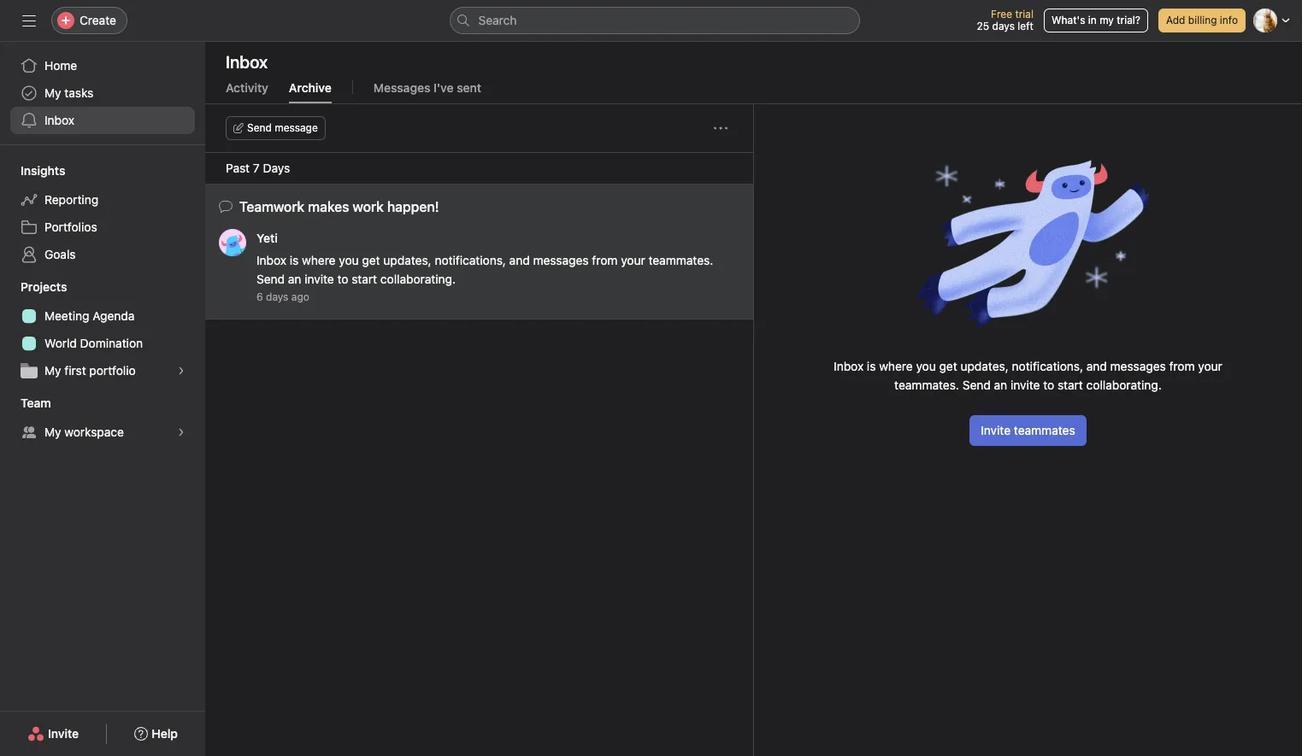 Task type: describe. For each thing, give the bounding box(es) containing it.
send message
[[247, 121, 318, 134]]

more actions image
[[714, 121, 728, 135]]

free trial 25 days left
[[977, 8, 1034, 32]]

left
[[1018, 20, 1034, 32]]

you inside the inbox is where you get updates, notifications, and messages from your teammates. send an invite to start collaborating.
[[916, 359, 936, 374]]

see details, my first portfolio image
[[176, 366, 186, 376]]

my
[[1100, 14, 1114, 27]]

my first portfolio link
[[10, 357, 195, 385]]

portfolio
[[89, 363, 136, 378]]

work happen!
[[353, 199, 439, 215]]

meeting agenda link
[[10, 303, 195, 330]]

see details, my workspace image
[[176, 427, 186, 438]]

collaborating. inside the inbox is where you get updates, notifications, and messages from your teammates. send an invite to start collaborating.
[[1086, 378, 1162, 392]]

get inside yeti inbox is where you get updates, notifications, and messages from your teammates. send an invite to start collaborating. 6 days ago
[[362, 253, 380, 268]]

world domination
[[44, 336, 143, 351]]

updates, inside the inbox is where you get updates, notifications, and messages from your teammates. send an invite to start collaborating.
[[960, 359, 1009, 374]]

goals
[[44, 247, 76, 262]]

reporting link
[[10, 186, 195, 214]]

my workspace link
[[10, 419, 195, 446]]

trial
[[1015, 8, 1034, 21]]

ago
[[291, 291, 309, 303]]

days inside yeti inbox is where you get updates, notifications, and messages from your teammates. send an invite to start collaborating. 6 days ago
[[266, 291, 288, 303]]

portfolios link
[[10, 214, 195, 241]]

collaborating. inside yeti inbox is where you get updates, notifications, and messages from your teammates. send an invite to start collaborating. 6 days ago
[[380, 272, 456, 286]]

meeting agenda
[[44, 309, 135, 323]]

is inside yeti inbox is where you get updates, notifications, and messages from your teammates. send an invite to start collaborating. 6 days ago
[[290, 253, 299, 268]]

home link
[[10, 52, 195, 80]]

inbox inside the inbox is where you get updates, notifications, and messages from your teammates. send an invite to start collaborating.
[[834, 359, 864, 374]]

teammates
[[1014, 423, 1075, 438]]

search
[[478, 13, 517, 27]]

from inside yeti inbox is where you get updates, notifications, and messages from your teammates. send an invite to start collaborating. 6 days ago
[[592, 253, 618, 268]]

days inside free trial 25 days left
[[992, 20, 1015, 32]]

what's in my trial? button
[[1044, 9, 1148, 32]]

domination
[[80, 336, 143, 351]]

teamwork makes work happen!
[[239, 199, 439, 215]]

inbox is where you get updates, notifications, and messages from your teammates. send an invite to start collaborating.
[[834, 359, 1222, 392]]

team
[[21, 396, 51, 410]]

and inside yeti inbox is where you get updates, notifications, and messages from your teammates. send an invite to start collaborating. 6 days ago
[[509, 253, 530, 268]]

inbox link
[[10, 107, 195, 134]]

global element
[[0, 42, 205, 144]]

search list box
[[449, 7, 860, 34]]

home
[[44, 58, 77, 73]]

world domination link
[[10, 330, 195, 357]]

insights button
[[0, 162, 65, 180]]

my workspace
[[44, 425, 124, 439]]

an inside the inbox is where you get updates, notifications, and messages from your teammates. send an invite to start collaborating.
[[994, 378, 1007, 392]]

invite button
[[16, 719, 90, 750]]

reporting
[[44, 192, 98, 207]]

activity link
[[226, 80, 268, 103]]

what's in my trial?
[[1051, 14, 1140, 27]]

info
[[1220, 14, 1238, 27]]

my for my first portfolio
[[44, 363, 61, 378]]

message
[[275, 121, 318, 134]]

notifications, inside the inbox is where you get updates, notifications, and messages from your teammates. send an invite to start collaborating.
[[1012, 359, 1083, 374]]

and inside the inbox is where you get updates, notifications, and messages from your teammates. send an invite to start collaborating.
[[1086, 359, 1107, 374]]

projects
[[21, 280, 67, 294]]

create button
[[51, 7, 127, 34]]

my tasks link
[[10, 80, 195, 107]]

archive
[[289, 80, 332, 95]]

where inside the inbox is where you get updates, notifications, and messages from your teammates. send an invite to start collaborating.
[[879, 359, 913, 374]]

7 days
[[253, 161, 290, 175]]

agenda
[[93, 309, 135, 323]]



Task type: locate. For each thing, give the bounding box(es) containing it.
my first portfolio
[[44, 363, 136, 378]]

0 vertical spatial send
[[247, 121, 272, 134]]

1 horizontal spatial collaborating.
[[1086, 378, 1162, 392]]

my inside the projects element
[[44, 363, 61, 378]]

an
[[288, 272, 301, 286], [994, 378, 1007, 392]]

1 horizontal spatial invite
[[1010, 378, 1040, 392]]

what's
[[1051, 14, 1085, 27]]

invite inside yeti inbox is where you get updates, notifications, and messages from your teammates. send an invite to start collaborating. 6 days ago
[[305, 272, 334, 286]]

0 horizontal spatial updates,
[[383, 253, 431, 268]]

to down teamwork makes work happen!
[[337, 272, 348, 286]]

0 vertical spatial updates,
[[383, 253, 431, 268]]

1 vertical spatial invite
[[48, 727, 79, 741]]

messages inside the inbox is where you get updates, notifications, and messages from your teammates. send an invite to start collaborating.
[[1110, 359, 1166, 374]]

invite
[[981, 423, 1011, 438], [48, 727, 79, 741]]

1 vertical spatial notifications,
[[1012, 359, 1083, 374]]

1 vertical spatial your
[[1198, 359, 1222, 374]]

an inside yeti inbox is where you get updates, notifications, and messages from your teammates. send an invite to start collaborating. 6 days ago
[[288, 272, 301, 286]]

0 horizontal spatial from
[[592, 253, 618, 268]]

from inside the inbox is where you get updates, notifications, and messages from your teammates. send an invite to start collaborating.
[[1169, 359, 1195, 374]]

0 horizontal spatial teammates.
[[648, 253, 713, 268]]

billing
[[1188, 14, 1217, 27]]

0 vertical spatial your
[[621, 253, 645, 268]]

yeti inbox is where you get updates, notifications, and messages from your teammates. send an invite to start collaborating. 6 days ago
[[256, 231, 716, 303]]

1 my from the top
[[44, 85, 61, 100]]

start down teamwork makes work happen!
[[352, 272, 377, 286]]

days right 25
[[992, 20, 1015, 32]]

start inside the inbox is where you get updates, notifications, and messages from your teammates. send an invite to start collaborating.
[[1058, 378, 1083, 392]]

hide sidebar image
[[22, 14, 36, 27]]

my
[[44, 85, 61, 100], [44, 363, 61, 378], [44, 425, 61, 439]]

your inside yeti inbox is where you get updates, notifications, and messages from your teammates. send an invite to start collaborating. 6 days ago
[[621, 253, 645, 268]]

get
[[362, 253, 380, 268], [939, 359, 957, 374]]

send left message at the top left
[[247, 121, 272, 134]]

invite teammates
[[981, 423, 1075, 438]]

0 vertical spatial teammates.
[[648, 253, 713, 268]]

1 horizontal spatial and
[[1086, 359, 1107, 374]]

updates, inside yeti inbox is where you get updates, notifications, and messages from your teammates. send an invite to start collaborating. 6 days ago
[[383, 253, 431, 268]]

0 horizontal spatial start
[[352, 272, 377, 286]]

3 my from the top
[[44, 425, 61, 439]]

my inside global element
[[44, 85, 61, 100]]

0 horizontal spatial get
[[362, 253, 380, 268]]

1 vertical spatial from
[[1169, 359, 1195, 374]]

help
[[152, 727, 178, 741]]

1 horizontal spatial get
[[939, 359, 957, 374]]

0 vertical spatial an
[[288, 272, 301, 286]]

0 vertical spatial my
[[44, 85, 61, 100]]

yeti
[[256, 231, 278, 245]]

insights element
[[0, 156, 205, 272]]

start inside yeti inbox is where you get updates, notifications, and messages from your teammates. send an invite to start collaborating. 6 days ago
[[352, 272, 377, 286]]

projects button
[[0, 279, 67, 296]]

1 vertical spatial you
[[916, 359, 936, 374]]

updates, up invite teammates
[[960, 359, 1009, 374]]

invite inside the inbox is where you get updates, notifications, and messages from your teammates. send an invite to start collaborating.
[[1010, 378, 1040, 392]]

add billing info
[[1166, 14, 1238, 27]]

notifications, inside yeti inbox is where you get updates, notifications, and messages from your teammates. send an invite to start collaborating. 6 days ago
[[435, 253, 506, 268]]

archive link
[[289, 80, 332, 103]]

1 vertical spatial an
[[994, 378, 1007, 392]]

1 horizontal spatial an
[[994, 378, 1007, 392]]

teammates. inside the inbox is where you get updates, notifications, and messages from your teammates. send an invite to start collaborating.
[[894, 378, 959, 392]]

help button
[[123, 719, 189, 750]]

start up teammates
[[1058, 378, 1083, 392]]

0 horizontal spatial you
[[339, 253, 359, 268]]

send up invite teammates
[[962, 378, 991, 392]]

0 horizontal spatial invite
[[48, 727, 79, 741]]

add
[[1166, 14, 1185, 27]]

messages inside yeti inbox is where you get updates, notifications, and messages from your teammates. send an invite to start collaborating. 6 days ago
[[533, 253, 589, 268]]

my tasks
[[44, 85, 94, 100]]

goals link
[[10, 241, 195, 268]]

0 horizontal spatial your
[[621, 253, 645, 268]]

send inside button
[[247, 121, 272, 134]]

trial?
[[1117, 14, 1140, 27]]

my left first
[[44, 363, 61, 378]]

0 horizontal spatial is
[[290, 253, 299, 268]]

teams element
[[0, 388, 205, 450]]

my for my tasks
[[44, 85, 61, 100]]

where inside yeti inbox is where you get updates, notifications, and messages from your teammates. send an invite to start collaborating. 6 days ago
[[302, 253, 336, 268]]

my down team
[[44, 425, 61, 439]]

1 vertical spatial send
[[256, 272, 285, 286]]

0 vertical spatial where
[[302, 253, 336, 268]]

updates, down work happen!
[[383, 253, 431, 268]]

send up 6
[[256, 272, 285, 286]]

activity
[[226, 80, 268, 95]]

past
[[226, 161, 250, 175]]

1 vertical spatial is
[[867, 359, 876, 374]]

projects element
[[0, 272, 205, 388]]

you inside yeti inbox is where you get updates, notifications, and messages from your teammates. send an invite to start collaborating. 6 days ago
[[339, 253, 359, 268]]

2 vertical spatial send
[[962, 378, 991, 392]]

to inside yeti inbox is where you get updates, notifications, and messages from your teammates. send an invite to start collaborating. 6 days ago
[[337, 272, 348, 286]]

create
[[80, 13, 116, 27]]

invite for invite
[[48, 727, 79, 741]]

messages i've sent
[[373, 80, 481, 95]]

invite teammates button
[[970, 415, 1086, 446]]

0 vertical spatial notifications,
[[435, 253, 506, 268]]

0 vertical spatial messages
[[533, 253, 589, 268]]

past 7 days
[[226, 161, 290, 175]]

search button
[[449, 7, 860, 34]]

notifications,
[[435, 253, 506, 268], [1012, 359, 1083, 374]]

inbox inside yeti inbox is where you get updates, notifications, and messages from your teammates. send an invite to start collaborating. 6 days ago
[[256, 253, 286, 268]]

0 vertical spatial and
[[509, 253, 530, 268]]

0 horizontal spatial and
[[509, 253, 530, 268]]

1 vertical spatial start
[[1058, 378, 1083, 392]]

1 vertical spatial collaborating.
[[1086, 378, 1162, 392]]

my for my workspace
[[44, 425, 61, 439]]

your inside the inbox is where you get updates, notifications, and messages from your teammates. send an invite to start collaborating.
[[1198, 359, 1222, 374]]

send inside the inbox is where you get updates, notifications, and messages from your teammates. send an invite to start collaborating.
[[962, 378, 991, 392]]

is inside the inbox is where you get updates, notifications, and messages from your teammates. send an invite to start collaborating.
[[867, 359, 876, 374]]

from
[[592, 253, 618, 268], [1169, 359, 1195, 374]]

portfolios
[[44, 220, 97, 234]]

first
[[64, 363, 86, 378]]

0 vertical spatial is
[[290, 253, 299, 268]]

0 vertical spatial days
[[992, 20, 1015, 32]]

0 vertical spatial start
[[352, 272, 377, 286]]

1 horizontal spatial where
[[879, 359, 913, 374]]

add billing info button
[[1158, 9, 1246, 32]]

1 vertical spatial invite
[[1010, 378, 1040, 392]]

1 horizontal spatial updates,
[[960, 359, 1009, 374]]

inbox inside global element
[[44, 113, 74, 127]]

0 horizontal spatial an
[[288, 272, 301, 286]]

messages
[[533, 253, 589, 268], [1110, 359, 1166, 374]]

1 horizontal spatial from
[[1169, 359, 1195, 374]]

teamwork
[[239, 199, 304, 215]]

my inside teams element
[[44, 425, 61, 439]]

1 vertical spatial get
[[939, 359, 957, 374]]

0 vertical spatial collaborating.
[[380, 272, 456, 286]]

1 horizontal spatial days
[[992, 20, 1015, 32]]

1 horizontal spatial start
[[1058, 378, 1083, 392]]

1 horizontal spatial your
[[1198, 359, 1222, 374]]

2 vertical spatial my
[[44, 425, 61, 439]]

meeting
[[44, 309, 89, 323]]

1 vertical spatial my
[[44, 363, 61, 378]]

invite for invite teammates
[[981, 423, 1011, 438]]

1 horizontal spatial teammates.
[[894, 378, 959, 392]]

0 vertical spatial to
[[337, 272, 348, 286]]

team button
[[0, 395, 51, 412]]

an up invite teammates
[[994, 378, 1007, 392]]

0 vertical spatial get
[[362, 253, 380, 268]]

send inside yeti inbox is where you get updates, notifications, and messages from your teammates. send an invite to start collaborating. 6 days ago
[[256, 272, 285, 286]]

get inside the inbox is where you get updates, notifications, and messages from your teammates. send an invite to start collaborating.
[[939, 359, 957, 374]]

1 horizontal spatial to
[[1043, 378, 1054, 392]]

6
[[256, 291, 263, 303]]

1 vertical spatial messages
[[1110, 359, 1166, 374]]

1 vertical spatial and
[[1086, 359, 1107, 374]]

1 horizontal spatial invite
[[981, 423, 1011, 438]]

free
[[991, 8, 1012, 21]]

to up teammates
[[1043, 378, 1054, 392]]

1 horizontal spatial is
[[867, 359, 876, 374]]

to inside the inbox is where you get updates, notifications, and messages from your teammates. send an invite to start collaborating.
[[1043, 378, 1054, 392]]

1 horizontal spatial messages
[[1110, 359, 1166, 374]]

is
[[290, 253, 299, 268], [867, 359, 876, 374]]

teammates. inside yeti inbox is where you get updates, notifications, and messages from your teammates. send an invite to start collaborating. 6 days ago
[[648, 253, 713, 268]]

days
[[992, 20, 1015, 32], [266, 291, 288, 303]]

0 horizontal spatial where
[[302, 253, 336, 268]]

1 horizontal spatial you
[[916, 359, 936, 374]]

an up ago
[[288, 272, 301, 286]]

send
[[247, 121, 272, 134], [256, 272, 285, 286], [962, 378, 991, 392]]

2 my from the top
[[44, 363, 61, 378]]

days right 6
[[266, 291, 288, 303]]

world
[[44, 336, 77, 351]]

start
[[352, 272, 377, 286], [1058, 378, 1083, 392]]

you
[[339, 253, 359, 268], [916, 359, 936, 374]]

i've
[[433, 80, 454, 95]]

0 vertical spatial you
[[339, 253, 359, 268]]

collaborating.
[[380, 272, 456, 286], [1086, 378, 1162, 392]]

inbox
[[226, 52, 268, 72], [44, 113, 74, 127], [256, 253, 286, 268], [834, 359, 864, 374]]

send message button
[[226, 116, 326, 140]]

1 vertical spatial updates,
[[960, 359, 1009, 374]]

messages i've sent link
[[373, 80, 481, 103]]

makes
[[308, 199, 349, 215]]

sent
[[457, 80, 481, 95]]

1 vertical spatial where
[[879, 359, 913, 374]]

insights
[[21, 163, 65, 178]]

0 vertical spatial invite
[[981, 423, 1011, 438]]

1 vertical spatial to
[[1043, 378, 1054, 392]]

1 vertical spatial teammates.
[[894, 378, 959, 392]]

my left tasks
[[44, 85, 61, 100]]

1 vertical spatial days
[[266, 291, 288, 303]]

in
[[1088, 14, 1097, 27]]

1 horizontal spatial notifications,
[[1012, 359, 1083, 374]]

workspace
[[64, 425, 124, 439]]

updates,
[[383, 253, 431, 268], [960, 359, 1009, 374]]

0 horizontal spatial messages
[[533, 253, 589, 268]]

where
[[302, 253, 336, 268], [879, 359, 913, 374]]

0 horizontal spatial to
[[337, 272, 348, 286]]

and
[[509, 253, 530, 268], [1086, 359, 1107, 374]]

your
[[621, 253, 645, 268], [1198, 359, 1222, 374]]

0 horizontal spatial collaborating.
[[380, 272, 456, 286]]

invite up invite teammates
[[1010, 378, 1040, 392]]

25
[[977, 20, 989, 32]]

0 vertical spatial invite
[[305, 272, 334, 286]]

messages
[[373, 80, 430, 95]]

0 horizontal spatial invite
[[305, 272, 334, 286]]

0 horizontal spatial notifications,
[[435, 253, 506, 268]]

invite up ago
[[305, 272, 334, 286]]

to
[[337, 272, 348, 286], [1043, 378, 1054, 392]]

0 vertical spatial from
[[592, 253, 618, 268]]

0 horizontal spatial days
[[266, 291, 288, 303]]

invite
[[305, 272, 334, 286], [1010, 378, 1040, 392]]

tasks
[[64, 85, 94, 100]]



Task type: vqa. For each thing, say whether or not it's contained in the screenshot.
updates, to the bottom
yes



